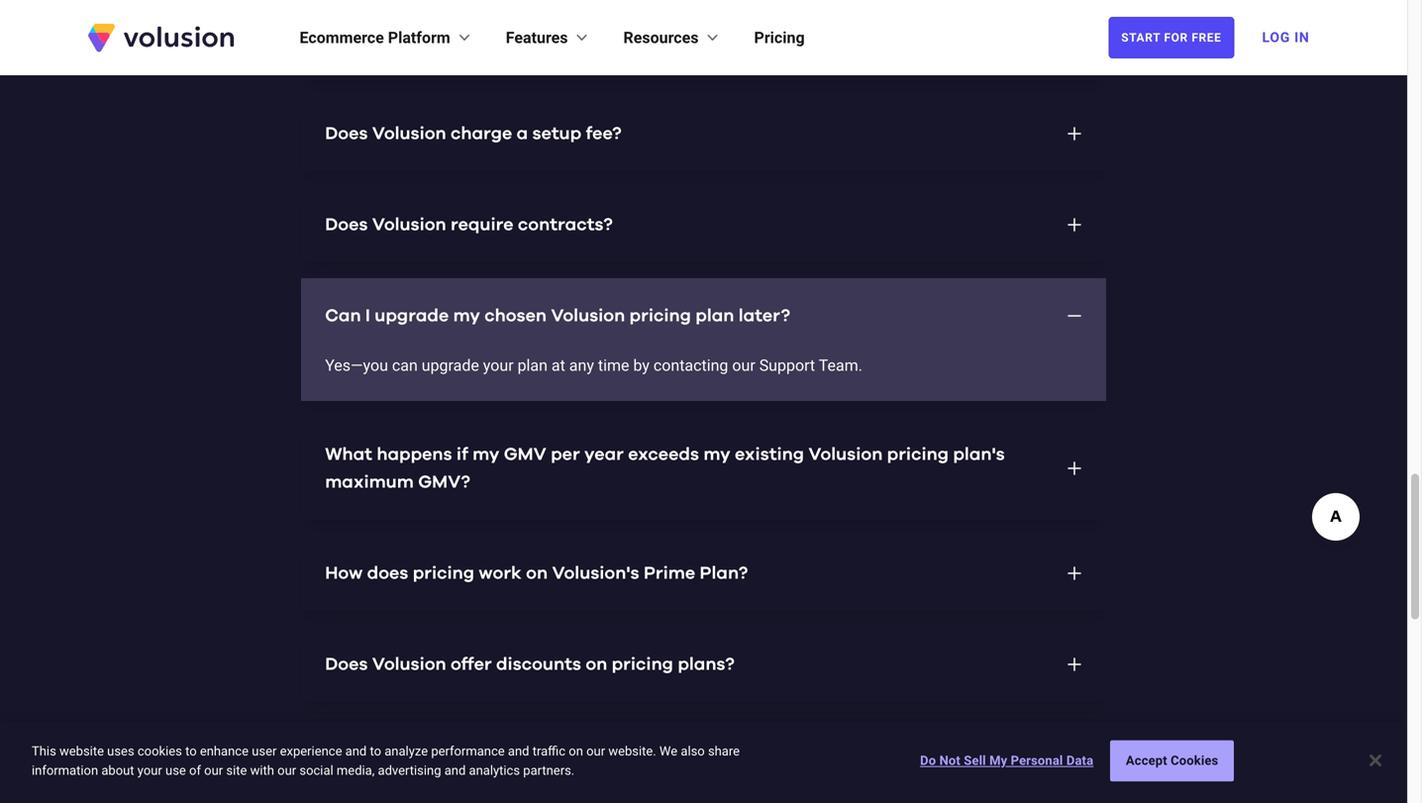 Task type: vqa. For each thing, say whether or not it's contained in the screenshot.
Does Volusion charge transaction fees?'s 'VOLUSION'
yes



Task type: locate. For each thing, give the bounding box(es) containing it.
on inside how does pricing work on volusion's prime plan? button
[[526, 564, 548, 582]]

analytics
[[469, 763, 520, 778]]

to up media,
[[370, 744, 381, 759]]

0 vertical spatial charge
[[451, 125, 512, 143]]

does volusion offer a free trial?
[[325, 34, 597, 51]]

exceeds
[[628, 446, 699, 463]]

volusion inside what happens if my gmv per year exceeds my existing volusion pricing plan's maximum gmv?
[[808, 446, 883, 463]]

0 vertical spatial on
[[526, 564, 548, 582]]

on for discounts
[[586, 656, 607, 673]]

2 vertical spatial on
[[569, 744, 583, 759]]

on inside does volusion offer discounts on pricing plans? button
[[586, 656, 607, 673]]

1 vertical spatial a
[[517, 125, 528, 143]]

offer inside button
[[451, 656, 492, 673]]

0 vertical spatial offer
[[451, 34, 492, 51]]

pricing up by
[[629, 307, 691, 325]]

on for work
[[526, 564, 548, 582]]

volusion inside button
[[372, 656, 446, 673]]

2 horizontal spatial on
[[586, 656, 607, 673]]

1 vertical spatial on
[[586, 656, 607, 673]]

accept cookies
[[1126, 753, 1218, 768]]

share
[[708, 744, 740, 759]]

1 horizontal spatial to
[[370, 744, 381, 759]]

and
[[345, 744, 367, 759], [508, 744, 529, 759], [444, 763, 466, 778]]

upgrade right i
[[375, 307, 449, 325]]

free
[[1192, 31, 1221, 45]]

your
[[483, 356, 514, 375], [137, 763, 162, 778]]

use
[[165, 763, 186, 778]]

pricing left "plan's"
[[887, 446, 949, 463]]

log
[[1262, 29, 1290, 46]]

offer right platform
[[451, 34, 492, 51]]

plan inside button
[[695, 307, 734, 325]]

pricing
[[629, 307, 691, 325], [887, 446, 949, 463], [413, 564, 474, 582], [612, 656, 673, 673]]

cookies
[[138, 744, 182, 759]]

team.
[[819, 356, 862, 375]]

can i upgrade my chosen volusion pricing plan later?
[[325, 307, 790, 325]]

0 horizontal spatial on
[[526, 564, 548, 582]]

on right 'work'
[[526, 564, 548, 582]]

offer
[[451, 34, 492, 51], [451, 656, 492, 673]]

pricing right does
[[413, 564, 474, 582]]

does for does volusion charge a setup fee?
[[325, 125, 368, 143]]

my
[[453, 307, 480, 325], [472, 446, 499, 463], [703, 446, 730, 463]]

a left setup
[[517, 125, 528, 143]]

later?
[[738, 307, 790, 325]]

not
[[939, 753, 960, 768]]

my inside button
[[453, 307, 480, 325]]

plan left at
[[517, 356, 548, 375]]

does for does volusion offer discounts on pricing plans?
[[325, 656, 368, 673]]

about
[[101, 763, 134, 778]]

0 horizontal spatial your
[[137, 763, 162, 778]]

how does pricing work on volusion's prime plan? button
[[301, 536, 1106, 611]]

trial?
[[551, 34, 597, 51]]

2 offer from the top
[[451, 656, 492, 673]]

enhance
[[200, 744, 249, 759]]

does volusion charge a setup fee? button
[[301, 96, 1106, 171]]

1 horizontal spatial on
[[569, 744, 583, 759]]

my left chosen
[[453, 307, 480, 325]]

pricing inside button
[[629, 307, 691, 325]]

accept cookies button
[[1110, 740, 1234, 782]]

offer for a
[[451, 34, 492, 51]]

this website uses cookies to enhance user experience and to analyze performance and traffic on our website. we also share information about your use of our site with our social media, advertising and analytics partners.
[[32, 744, 740, 778]]

and down performance
[[444, 763, 466, 778]]

does volusion charge transaction fees? button
[[301, 718, 1106, 793]]

charge left traffic
[[451, 747, 512, 764]]

and left traffic
[[508, 744, 529, 759]]

does for does volusion offer a free trial?
[[325, 34, 368, 51]]

0 vertical spatial your
[[483, 356, 514, 375]]

1 vertical spatial offer
[[451, 656, 492, 673]]

charge
[[451, 125, 512, 143], [451, 747, 512, 764]]

my right if
[[472, 446, 499, 463]]

your down chosen
[[483, 356, 514, 375]]

this
[[32, 744, 56, 759]]

gmv
[[504, 446, 546, 463]]

to
[[185, 744, 197, 759], [370, 744, 381, 759]]

upgrade inside can i upgrade my chosen volusion pricing plan later? button
[[375, 307, 449, 325]]

1 vertical spatial charge
[[451, 747, 512, 764]]

our right of
[[204, 763, 223, 778]]

offer left "discounts"
[[451, 656, 492, 673]]

if
[[456, 446, 468, 463]]

resources button
[[623, 26, 722, 50]]

1 horizontal spatial plan
[[695, 307, 734, 325]]

plan's
[[953, 446, 1005, 463]]

fee?
[[586, 125, 622, 143]]

4 does from the top
[[325, 656, 368, 673]]

does volusion charge a setup fee?
[[325, 125, 622, 143]]

offer for discounts
[[451, 656, 492, 673]]

any
[[569, 356, 594, 375]]

0 horizontal spatial plan
[[517, 356, 548, 375]]

does down ecommerce
[[325, 125, 368, 143]]

does down how
[[325, 656, 368, 673]]

your down cookies at bottom
[[137, 763, 162, 778]]

pricing inside button
[[612, 656, 673, 673]]

require
[[451, 216, 513, 234]]

0 vertical spatial a
[[496, 34, 508, 51]]

on
[[526, 564, 548, 582], [586, 656, 607, 673], [569, 744, 583, 759]]

log in
[[1262, 29, 1310, 46]]

my for chosen
[[453, 307, 480, 325]]

charge for transaction
[[451, 747, 512, 764]]

charge inside does volusion charge transaction fees? button
[[451, 747, 512, 764]]

0 vertical spatial plan
[[695, 307, 734, 325]]

1 vertical spatial your
[[137, 763, 162, 778]]

website.
[[608, 744, 656, 759]]

upgrade right can
[[422, 356, 479, 375]]

pricing inside button
[[413, 564, 474, 582]]

work
[[479, 564, 522, 582]]

does inside button
[[325, 656, 368, 673]]

platform
[[388, 28, 450, 47]]

2 charge from the top
[[451, 747, 512, 764]]

1 does from the top
[[325, 34, 368, 51]]

1 vertical spatial upgrade
[[422, 356, 479, 375]]

1 horizontal spatial a
[[517, 125, 528, 143]]

plans?
[[678, 656, 735, 673]]

your inside this website uses cookies to enhance user experience and to analyze performance and traffic on our website. we also share information about your use of our site with our social media, advertising and analytics partners.
[[137, 763, 162, 778]]

does left platform
[[325, 34, 368, 51]]

on inside this website uses cookies to enhance user experience and to analyze performance and traffic on our website. we also share information about your use of our site with our social media, advertising and analytics partners.
[[569, 744, 583, 759]]

transaction
[[517, 747, 619, 764]]

what happens if my gmv per year exceeds my existing volusion pricing plan's maximum gmv?
[[325, 446, 1005, 491]]

contacting
[[653, 356, 728, 375]]

volusion for does volusion charge transaction fees?
[[372, 747, 446, 764]]

charge left setup
[[451, 125, 512, 143]]

do not sell my personal data button
[[920, 741, 1093, 781]]

plan
[[695, 307, 734, 325], [517, 356, 548, 375]]

to up of
[[185, 744, 197, 759]]

accept
[[1126, 753, 1167, 768]]

social
[[299, 763, 333, 778]]

site
[[226, 763, 247, 778]]

on right traffic
[[569, 744, 583, 759]]

and up media,
[[345, 744, 367, 759]]

0 horizontal spatial a
[[496, 34, 508, 51]]

ecommerce platform
[[300, 28, 450, 47]]

on right "discounts"
[[586, 656, 607, 673]]

volusion for does volusion offer discounts on pricing plans?
[[372, 656, 446, 673]]

2 does from the top
[[325, 125, 368, 143]]

offer inside button
[[451, 34, 492, 51]]

1 horizontal spatial your
[[483, 356, 514, 375]]

1 offer from the top
[[451, 34, 492, 51]]

charge inside the does volusion charge a setup fee? button
[[451, 125, 512, 143]]

pricing
[[754, 28, 805, 47]]

does left analyze at bottom
[[325, 747, 368, 764]]

a left free on the top
[[496, 34, 508, 51]]

our left website.
[[586, 744, 605, 759]]

my left existing
[[703, 446, 730, 463]]

0 horizontal spatial to
[[185, 744, 197, 759]]

does
[[367, 564, 408, 582]]

pricing left plans? at the bottom of page
[[612, 656, 673, 673]]

plan left later?
[[695, 307, 734, 325]]

0 vertical spatial upgrade
[[375, 307, 449, 325]]

does
[[325, 34, 368, 51], [325, 125, 368, 143], [325, 216, 368, 234], [325, 656, 368, 673], [325, 747, 368, 764]]

upgrade
[[375, 307, 449, 325], [422, 356, 479, 375]]

3 does from the top
[[325, 216, 368, 234]]

our right "with" on the bottom of page
[[277, 763, 296, 778]]

does up can
[[325, 216, 368, 234]]

upgrade for i
[[375, 307, 449, 325]]

my for gmv
[[472, 446, 499, 463]]

sell
[[964, 753, 986, 768]]

5 does from the top
[[325, 747, 368, 764]]

1 charge from the top
[[451, 125, 512, 143]]



Task type: describe. For each thing, give the bounding box(es) containing it.
ecommerce platform button
[[300, 26, 474, 50]]

personal
[[1011, 753, 1063, 768]]

information
[[32, 763, 98, 778]]

1 vertical spatial plan
[[517, 356, 548, 375]]

maximum
[[325, 473, 414, 491]]

0 horizontal spatial and
[[345, 744, 367, 759]]

volusion for does volusion charge a setup fee?
[[372, 125, 446, 143]]

in
[[1294, 29, 1310, 46]]

does volusion offer discounts on pricing plans? button
[[301, 627, 1106, 702]]

volusion for does volusion require contracts?
[[372, 216, 446, 234]]

privacy alert dialog
[[0, 722, 1407, 803]]

volusion's
[[552, 564, 639, 582]]

plan?
[[700, 564, 748, 582]]

a for setup
[[517, 125, 528, 143]]

chosen
[[484, 307, 547, 325]]

pricing inside what happens if my gmv per year exceeds my existing volusion pricing plan's maximum gmv?
[[887, 446, 949, 463]]

experience
[[280, 744, 342, 759]]

do
[[920, 753, 936, 768]]

for
[[1164, 31, 1188, 45]]

can i upgrade my chosen volusion pricing plan later? button
[[301, 278, 1106, 354]]

contracts?
[[518, 216, 613, 234]]

can
[[325, 307, 361, 325]]

start for free
[[1121, 31, 1221, 45]]

do not sell my personal data
[[920, 753, 1093, 768]]

yes—you can upgrade your plan at any time by contacting our support team.
[[325, 356, 862, 375]]

what
[[325, 446, 372, 463]]

resources
[[623, 28, 699, 47]]

our left support
[[732, 356, 755, 375]]

charge for a
[[451, 125, 512, 143]]

per
[[551, 446, 580, 463]]

start for free link
[[1108, 17, 1234, 58]]

existing
[[735, 446, 804, 463]]

year
[[584, 446, 624, 463]]

does volusion offer discounts on pricing plans?
[[325, 656, 735, 673]]

at
[[551, 356, 565, 375]]

ecommerce
[[300, 28, 384, 47]]

does volusion require contracts?
[[325, 216, 613, 234]]

how does pricing work on volusion's prime plan?
[[325, 564, 748, 582]]

website
[[59, 744, 104, 759]]

happens
[[377, 446, 452, 463]]

yes—you
[[325, 356, 388, 375]]

support
[[759, 356, 815, 375]]

2 horizontal spatial and
[[508, 744, 529, 759]]

features
[[506, 28, 568, 47]]

setup
[[532, 125, 581, 143]]

does volusion charge transaction fees?
[[325, 747, 669, 764]]

my
[[989, 753, 1007, 768]]

2 to from the left
[[370, 744, 381, 759]]

performance
[[431, 744, 505, 759]]

does volusion offer a free trial? button
[[301, 5, 1106, 80]]

traffic
[[532, 744, 566, 759]]

pricing link
[[754, 26, 805, 50]]

1 horizontal spatial and
[[444, 763, 466, 778]]

data
[[1066, 753, 1093, 768]]

free
[[512, 34, 546, 51]]

does for does volusion charge transaction fees?
[[325, 747, 368, 764]]

features button
[[506, 26, 592, 50]]

by
[[633, 356, 650, 375]]

advertising
[[378, 763, 441, 778]]

discounts
[[496, 656, 581, 673]]

a for free
[[496, 34, 508, 51]]

does volusion require contracts? button
[[301, 187, 1106, 262]]

of
[[189, 763, 201, 778]]

uses
[[107, 744, 134, 759]]

i
[[365, 307, 370, 325]]

what happens if my gmv per year exceeds my existing volusion pricing plan's maximum gmv? button
[[301, 417, 1106, 520]]

upgrade for can
[[422, 356, 479, 375]]

we
[[659, 744, 677, 759]]

gmv?
[[418, 473, 470, 491]]

media,
[[337, 763, 375, 778]]

prime
[[644, 564, 695, 582]]

with
[[250, 763, 274, 778]]

time
[[598, 356, 629, 375]]

can
[[392, 356, 418, 375]]

does for does volusion require contracts?
[[325, 216, 368, 234]]

analyze
[[384, 744, 428, 759]]

1 to from the left
[[185, 744, 197, 759]]

volusion for does volusion offer a free trial?
[[372, 34, 446, 51]]

log in link
[[1250, 16, 1322, 59]]

partners.
[[523, 763, 575, 778]]

how
[[325, 564, 363, 582]]

fees?
[[624, 747, 669, 764]]

start
[[1121, 31, 1160, 45]]

cookies
[[1171, 753, 1218, 768]]



